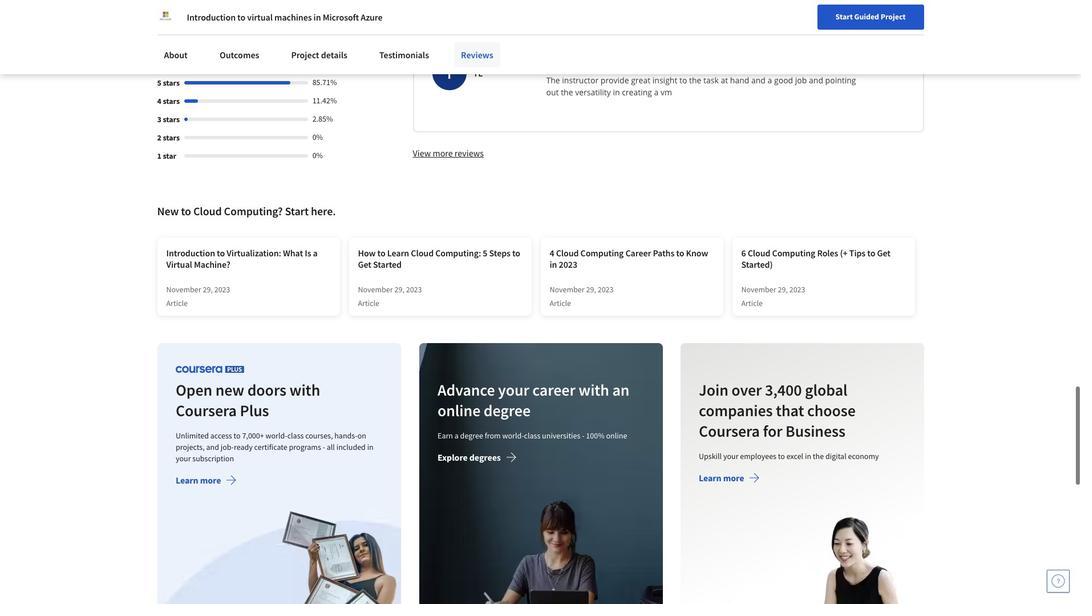 Task type: locate. For each thing, give the bounding box(es) containing it.
6 cloud computing roles (+ tips to get started)
[[742, 247, 891, 270]]

2 with from the left
[[579, 380, 609, 400]]

in right excel
[[806, 451, 812, 462]]

get inside the how to learn cloud computing: 5 steps to get started
[[358, 259, 372, 270]]

4 stars from the top
[[163, 133, 180, 143]]

2 stars from the top
[[163, 96, 180, 106]]

your down projects,
[[176, 454, 191, 464]]

3 stars from the top
[[163, 114, 180, 125]]

november 29, 2023 article for 6 cloud computing roles (+ tips to get started)
[[742, 285, 806, 309]]

1 vertical spatial start
[[285, 204, 309, 218]]

computing inside 4 cloud computing career paths to know in 2023
[[581, 247, 624, 259]]

to right insight
[[680, 75, 688, 86]]

more for the right 'learn more' 'link'
[[724, 472, 745, 484]]

your for find
[[781, 13, 797, 23]]

to left "virtualization:" at the top left
[[217, 247, 225, 259]]

2 world- from the left
[[502, 431, 524, 441]]

your for advance
[[498, 380, 529, 400]]

learn for the right 'learn more' 'link'
[[699, 472, 722, 484]]

economy
[[849, 451, 879, 462]]

with inside open new doors with coursera plus
[[289, 380, 320, 400]]

0 horizontal spatial new
[[157, 204, 179, 218]]

1 class from the left
[[287, 431, 304, 441]]

to up ready
[[234, 431, 240, 441]]

2 horizontal spatial the
[[813, 451, 824, 462]]

learn down upskill
[[699, 472, 722, 484]]

degree up from
[[484, 400, 531, 421]]

4 right steps
[[550, 247, 555, 259]]

4 inside 4 cloud computing career paths to know in 2023
[[550, 247, 555, 259]]

article for introduction to virtualization: what is a virtual machine?
[[166, 298, 188, 309]]

1 horizontal spatial world-
[[502, 431, 524, 441]]

1 vertical spatial 0%
[[313, 150, 323, 161]]

that
[[776, 400, 805, 421]]

0 horizontal spatial career
[[626, 247, 652, 259]]

reviews
[[197, 8, 234, 22], [206, 49, 234, 60], [455, 148, 484, 159]]

a right is
[[313, 247, 318, 259]]

4 november from the left
[[742, 285, 777, 295]]

0 horizontal spatial 5
[[157, 78, 161, 88]]

3 article from the left
[[550, 298, 572, 309]]

class
[[287, 431, 304, 441], [524, 431, 540, 441]]

29, for how
[[395, 285, 405, 295]]

new right find
[[798, 13, 813, 23]]

4 up "3"
[[157, 96, 161, 106]]

1 horizontal spatial and
[[752, 75, 766, 86]]

coursera inside join over 3,400 global companies that choose coursera for business
[[699, 421, 760, 442]]

a inside introduction to virtualization: what is a virtual machine?
[[313, 247, 318, 259]]

november
[[166, 285, 201, 295], [358, 285, 393, 295], [550, 285, 585, 295], [742, 285, 777, 295]]

virtual
[[247, 11, 273, 23]]

project
[[881, 11, 906, 22], [291, 49, 320, 61]]

0 horizontal spatial learn more
[[176, 475, 221, 486]]

0 vertical spatial the
[[690, 75, 702, 86]]

how
[[358, 247, 376, 259]]

with left an
[[579, 380, 609, 400]]

3 29, from the left
[[587, 285, 597, 295]]

0 horizontal spatial world-
[[266, 431, 287, 441]]

view
[[413, 148, 431, 159]]

start inside button
[[836, 11, 854, 22]]

november for introduction to virtualization: what is a virtual machine?
[[166, 285, 201, 295]]

learner
[[157, 8, 195, 22]]

1 horizontal spatial class
[[524, 431, 540, 441]]

in right steps
[[550, 259, 558, 270]]

3 stars
[[157, 114, 180, 125]]

online
[[437, 400, 480, 421], [606, 431, 627, 441]]

1 november 29, 2023 article from the left
[[166, 285, 230, 309]]

and
[[752, 75, 766, 86], [810, 75, 824, 86], [206, 442, 219, 452]]

learn inside the how to learn cloud computing: 5 steps to get started
[[388, 247, 409, 259]]

learn more link down subscription
[[176, 475, 237, 488]]

to inside 6 cloud computing roles (+ tips to get started)
[[868, 247, 876, 259]]

1 vertical spatial new
[[157, 204, 179, 218]]

article
[[166, 298, 188, 309], [358, 298, 380, 309], [550, 298, 572, 309], [742, 298, 763, 309]]

get left started
[[358, 259, 372, 270]]

reviews
[[461, 49, 494, 61]]

learn more down subscription
[[176, 475, 221, 486]]

learn
[[388, 247, 409, 259], [699, 472, 722, 484], [176, 475, 198, 486]]

0 horizontal spatial online
[[437, 400, 480, 421]]

stars
[[163, 78, 180, 88], [163, 96, 180, 106], [163, 114, 180, 125], [163, 133, 180, 143]]

0 vertical spatial reviews
[[197, 8, 234, 22]]

on
[[358, 431, 366, 441]]

cloud inside the how to learn cloud computing: 5 steps to get started
[[411, 247, 434, 259]]

start left 'guided'
[[836, 11, 854, 22]]

learn more
[[699, 472, 745, 484], [176, 475, 221, 486]]

1 0% from the top
[[313, 132, 323, 142]]

here.
[[311, 204, 336, 218]]

with inside advance your career with an online degree
[[579, 380, 609, 400]]

in inside unlimited access to 7,000+ world-class courses, hands-on projects, and job-ready certificate programs - all included in your subscription
[[367, 442, 374, 452]]

courses,
[[305, 431, 333, 441]]

project right 'guided'
[[881, 11, 906, 22]]

global
[[806, 380, 848, 400]]

29, for 4
[[587, 285, 597, 295]]

5
[[157, 78, 161, 88], [483, 247, 488, 259]]

your left career
[[498, 380, 529, 400]]

degree inside advance your career with an online degree
[[484, 400, 531, 421]]

and right hand
[[752, 75, 766, 86]]

computing inside 6 cloud computing roles (+ tips to get started)
[[773, 247, 816, 259]]

testimonials
[[380, 49, 429, 61]]

started
[[373, 259, 402, 270]]

about
[[164, 49, 188, 61]]

class up "programs"
[[287, 431, 304, 441]]

0 horizontal spatial learn
[[176, 475, 198, 486]]

cloud inside 4 cloud computing career paths to know in 2023
[[557, 247, 579, 259]]

introduction
[[187, 11, 236, 23], [166, 247, 215, 259]]

introduction inside introduction to virtualization: what is a virtual machine?
[[166, 247, 215, 259]]

2 29, from the left
[[395, 285, 405, 295]]

start left here.
[[285, 204, 309, 218]]

stars for 4 stars
[[163, 96, 180, 106]]

introduction to virtualization: what is a virtual machine?
[[166, 247, 318, 270]]

3 november from the left
[[550, 285, 585, 295]]

1 horizontal spatial learn
[[388, 247, 409, 259]]

learner reviews
[[157, 8, 234, 22]]

new to cloud computing? start here.
[[157, 204, 336, 218]]

1 horizontal spatial coursera
[[699, 421, 760, 442]]

english
[[863, 13, 891, 24]]

0 horizontal spatial with
[[289, 380, 320, 400]]

0 horizontal spatial 4
[[157, 96, 161, 106]]

29, down started
[[395, 285, 405, 295]]

world- for 7,000+
[[266, 431, 287, 441]]

1 29, from the left
[[203, 285, 213, 295]]

0 vertical spatial career
[[815, 13, 837, 23]]

1 stars from the top
[[163, 78, 180, 88]]

2 vertical spatial the
[[813, 451, 824, 462]]

2 horizontal spatial and
[[810, 75, 824, 86]]

at
[[721, 75, 729, 86]]

project details
[[291, 49, 348, 61]]

november for how to learn cloud computing: 5 steps to get started
[[358, 285, 393, 295]]

1 horizontal spatial -
[[582, 431, 584, 441]]

2 horizontal spatial learn
[[699, 472, 722, 484]]

outcomes
[[220, 49, 259, 61]]

explore degrees link
[[437, 452, 517, 466]]

0 vertical spatial start
[[836, 11, 854, 22]]

1 computing from the left
[[581, 247, 624, 259]]

1 horizontal spatial get
[[878, 247, 891, 259]]

coursera inside open new doors with coursera plus
[[176, 400, 237, 421]]

1 vertical spatial -
[[323, 442, 325, 452]]

1 vertical spatial reviews
[[206, 49, 234, 60]]

a left the "vm" on the top right of the page
[[655, 87, 659, 98]]

tl
[[474, 68, 483, 79]]

coursera up upskill
[[699, 421, 760, 442]]

reviews right view
[[455, 148, 484, 159]]

learn more down upskill
[[699, 472, 745, 484]]

- inside unlimited access to 7,000+ world-class courses, hands-on projects, and job-ready certificate programs - all included in your subscription
[[323, 442, 325, 452]]

reviews right "4.8"
[[206, 49, 234, 60]]

your right find
[[781, 13, 797, 23]]

in right the included
[[367, 442, 374, 452]]

the left digital
[[813, 451, 824, 462]]

29, down 6 cloud computing roles (+ tips to get started) at the right of page
[[778, 285, 788, 295]]

0 vertical spatial new
[[798, 13, 813, 23]]

2023 for 6 cloud computing roles (+ tips to get started)
[[790, 285, 806, 295]]

a right earn
[[454, 431, 458, 441]]

learn more for the right 'learn more' 'link'
[[699, 472, 745, 484]]

job
[[796, 75, 808, 86]]

t
[[445, 63, 454, 84]]

start
[[836, 11, 854, 22], [285, 204, 309, 218]]

and right job
[[810, 75, 824, 86]]

project left details
[[291, 49, 320, 61]]

in down 'provide'
[[613, 87, 620, 98]]

2 class from the left
[[524, 431, 540, 441]]

1 article from the left
[[166, 298, 188, 309]]

0 vertical spatial 4
[[157, 96, 161, 106]]

class inside unlimited access to 7,000+ world-class courses, hands-on projects, and job-ready certificate programs - all included in your subscription
[[287, 431, 304, 441]]

creating
[[622, 87, 653, 98]]

1 horizontal spatial career
[[815, 13, 837, 23]]

learn more link down upskill
[[699, 472, 761, 486]]

plus
[[240, 400, 269, 421]]

1 vertical spatial online
[[606, 431, 627, 441]]

0 horizontal spatial -
[[323, 442, 325, 452]]

world- inside unlimited access to 7,000+ world-class courses, hands-on projects, and job-ready certificate programs - all included in your subscription
[[266, 431, 287, 441]]

2 horizontal spatial more
[[724, 472, 745, 484]]

the right 'out'
[[561, 87, 574, 98]]

7,000+
[[242, 431, 264, 441]]

and inside unlimited access to 7,000+ world-class courses, hands-on projects, and job-ready certificate programs - all included in your subscription
[[206, 442, 219, 452]]

1 vertical spatial 5
[[483, 247, 488, 259]]

0 vertical spatial project
[[881, 11, 906, 22]]

to up virtual
[[181, 204, 191, 218]]

paths
[[653, 247, 675, 259]]

0 horizontal spatial and
[[206, 442, 219, 452]]

1 horizontal spatial computing
[[773, 247, 816, 259]]

0 horizontal spatial start
[[285, 204, 309, 218]]

with right doors
[[289, 380, 320, 400]]

5 left steps
[[483, 247, 488, 259]]

coursera up unlimited
[[176, 400, 237, 421]]

your right upskill
[[724, 451, 739, 462]]

1 world- from the left
[[266, 431, 287, 441]]

stars right 2
[[163, 133, 180, 143]]

career left the 'paths'
[[626, 247, 652, 259]]

reviews right learner
[[197, 8, 234, 22]]

machine?
[[194, 259, 231, 270]]

0 vertical spatial online
[[437, 400, 480, 421]]

stars right "3"
[[163, 114, 180, 125]]

1 horizontal spatial project
[[881, 11, 906, 22]]

upskill
[[699, 451, 722, 462]]

1 november from the left
[[166, 285, 201, 295]]

stars up 4 stars
[[163, 78, 180, 88]]

(+
[[841, 247, 848, 259]]

1 with from the left
[[289, 380, 320, 400]]

and up subscription
[[206, 442, 219, 452]]

4 29, from the left
[[778, 285, 788, 295]]

5 up 4 stars
[[157, 78, 161, 88]]

4 for 4 stars
[[157, 96, 161, 106]]

4 november 29, 2023 article from the left
[[742, 285, 806, 309]]

0 horizontal spatial project
[[291, 49, 320, 61]]

more down employees
[[724, 472, 745, 484]]

online up earn
[[437, 400, 480, 421]]

1 vertical spatial introduction
[[166, 247, 215, 259]]

11.42%
[[313, 96, 337, 106]]

world- up certificate
[[266, 431, 287, 441]]

-
[[582, 431, 584, 441], [323, 442, 325, 452]]

0 horizontal spatial coursera
[[176, 400, 237, 421]]

reviews link
[[455, 42, 501, 67]]

2 november from the left
[[358, 285, 393, 295]]

1 horizontal spatial start
[[836, 11, 854, 22]]

guided
[[855, 11, 880, 22]]

- left 100%
[[582, 431, 584, 441]]

stars down 5 stars
[[163, 96, 180, 106]]

0 vertical spatial introduction
[[187, 11, 236, 23]]

to right the 'paths'
[[677, 247, 685, 259]]

great
[[632, 75, 651, 86]]

1 vertical spatial career
[[626, 247, 652, 259]]

4 article from the left
[[742, 298, 763, 309]]

0 horizontal spatial more
[[200, 475, 221, 486]]

1 horizontal spatial more
[[433, 148, 453, 159]]

learn right how
[[388, 247, 409, 259]]

november 29, 2023 article for introduction to virtualization: what is a virtual machine?
[[166, 285, 230, 309]]

0 horizontal spatial learn more link
[[176, 475, 237, 488]]

1 vertical spatial 4
[[550, 247, 555, 259]]

0 horizontal spatial computing
[[581, 247, 624, 259]]

5 stars
[[157, 78, 180, 88]]

learn more link
[[699, 472, 761, 486], [176, 475, 237, 488]]

world- right from
[[502, 431, 524, 441]]

the
[[690, 75, 702, 86], [561, 87, 574, 98], [813, 451, 824, 462]]

with for doors
[[289, 380, 320, 400]]

29, down 4 cloud computing career paths to know in 2023
[[587, 285, 597, 295]]

the left the task
[[690, 75, 702, 86]]

projects,
[[176, 442, 205, 452]]

is
[[305, 247, 311, 259]]

get right tips
[[878, 247, 891, 259]]

0 vertical spatial 0%
[[313, 132, 323, 142]]

coursera
[[176, 400, 237, 421], [699, 421, 760, 442]]

november 29, 2023 article for how to learn cloud computing: 5 steps to get started
[[358, 285, 422, 309]]

unlimited access to 7,000+ world-class courses, hands-on projects, and job-ready certificate programs - all included in your subscription
[[176, 431, 374, 464]]

over
[[732, 380, 762, 400]]

hands-
[[334, 431, 358, 441]]

in inside the tl the instructor provide great insight to the task at hand and a good job and pointing out the versatility in creating a vm
[[613, 87, 620, 98]]

1 horizontal spatial 4
[[550, 247, 555, 259]]

ready
[[234, 442, 253, 452]]

english button
[[842, 0, 911, 37]]

online right 100%
[[606, 431, 627, 441]]

the
[[547, 75, 561, 86]]

None search field
[[163, 7, 437, 30]]

computing for 2023
[[581, 247, 624, 259]]

learn down projects,
[[176, 475, 198, 486]]

show notifications image
[[928, 14, 942, 28]]

degree left from
[[460, 431, 483, 441]]

to inside 4 cloud computing career paths to know in 2023
[[677, 247, 685, 259]]

1 horizontal spatial new
[[798, 13, 813, 23]]

learn more for left 'learn more' 'link'
[[176, 475, 221, 486]]

1 horizontal spatial 5
[[483, 247, 488, 259]]

article for 4 cloud computing career paths to know in 2023
[[550, 298, 572, 309]]

2 vertical spatial reviews
[[455, 148, 484, 159]]

2 computing from the left
[[773, 247, 816, 259]]

2 november 29, 2023 article from the left
[[358, 285, 422, 309]]

1 horizontal spatial learn more
[[699, 472, 745, 484]]

career inside 4 cloud computing career paths to know in 2023
[[626, 247, 652, 259]]

2023 for introduction to virtualization: what is a virtual machine?
[[214, 285, 230, 295]]

4
[[157, 96, 161, 106], [550, 247, 555, 259]]

0 horizontal spatial get
[[358, 259, 372, 270]]

29, down machine?
[[203, 285, 213, 295]]

pointing
[[826, 75, 857, 86]]

1 vertical spatial project
[[291, 49, 320, 61]]

steps
[[490, 247, 511, 259]]

your inside advance your career with an online degree
[[498, 380, 529, 400]]

start guided project button
[[818, 5, 925, 30]]

1 horizontal spatial with
[[579, 380, 609, 400]]

more right view
[[433, 148, 453, 159]]

0 horizontal spatial class
[[287, 431, 304, 441]]

class left universities
[[524, 431, 540, 441]]

computing
[[581, 247, 624, 259], [773, 247, 816, 259]]

1 vertical spatial the
[[561, 87, 574, 98]]

your inside the find your new career link
[[781, 13, 797, 23]]

in
[[314, 11, 321, 23], [613, 87, 620, 98], [550, 259, 558, 270], [367, 442, 374, 452], [806, 451, 812, 462]]

to right tips
[[868, 247, 876, 259]]

2 0% from the top
[[313, 150, 323, 161]]

new up virtual
[[157, 204, 179, 218]]

programs
[[289, 442, 321, 452]]

- left all
[[323, 442, 325, 452]]

more down subscription
[[200, 475, 221, 486]]

virtualization:
[[227, 247, 281, 259]]

career left 'guided'
[[815, 13, 837, 23]]

2 article from the left
[[358, 298, 380, 309]]

0 vertical spatial degree
[[484, 400, 531, 421]]

3 november 29, 2023 article from the left
[[550, 285, 614, 309]]



Task type: describe. For each thing, give the bounding box(es) containing it.
microsoft image
[[157, 9, 173, 25]]

introduction for introduction to virtual machines in microsoft azure
[[187, 11, 236, 23]]

career
[[532, 380, 576, 400]]

1 horizontal spatial learn more link
[[699, 472, 761, 486]]

3,400
[[766, 380, 802, 400]]

cloud inside 6 cloud computing roles (+ tips to get started)
[[748, 247, 771, 259]]

provide
[[601, 75, 630, 86]]

2.85%
[[313, 114, 333, 124]]

new
[[215, 380, 244, 400]]

more for left 'learn more' 'link'
[[200, 475, 221, 486]]

article for 6 cloud computing roles (+ tips to get started)
[[742, 298, 763, 309]]

good
[[775, 75, 794, 86]]

3
[[157, 114, 161, 125]]

introduction to virtual machines in microsoft azure
[[187, 11, 383, 23]]

to right steps
[[513, 247, 521, 259]]

in left microsoft
[[314, 11, 321, 23]]

advance your career with an online degree
[[437, 380, 629, 421]]

task
[[704, 75, 719, 86]]

class for courses,
[[287, 431, 304, 441]]

about link
[[157, 42, 195, 67]]

explore degrees
[[437, 452, 501, 463]]

help center image
[[1052, 574, 1066, 588]]

included
[[336, 442, 366, 452]]

4 cloud computing career paths to know in 2023
[[550, 247, 709, 270]]

to inside unlimited access to 7,000+ world-class courses, hands-on projects, and job-ready certificate programs - all included in your subscription
[[234, 431, 240, 441]]

computing for started)
[[773, 247, 816, 259]]

29, for 6
[[778, 285, 788, 295]]

class for universities
[[524, 431, 540, 441]]

companies
[[699, 400, 773, 421]]

with for career
[[579, 380, 609, 400]]

view more reviews
[[413, 148, 484, 159]]

0% for 1 star
[[313, 150, 323, 161]]

how to learn cloud computing: 5 steps to get started
[[358, 247, 521, 270]]

2 stars
[[157, 133, 180, 143]]

1 horizontal spatial online
[[606, 431, 627, 441]]

out
[[547, 87, 559, 98]]

tl the instructor provide great insight to the task at hand and a good job and pointing out the versatility in creating a vm
[[474, 68, 859, 98]]

computing?
[[224, 204, 283, 218]]

world- for from
[[502, 431, 524, 441]]

2023 for how to learn cloud computing: 5 steps to get started
[[406, 285, 422, 295]]

open
[[176, 380, 212, 400]]

join
[[699, 380, 729, 400]]

all
[[327, 442, 335, 452]]

online inside advance your career with an online degree
[[437, 400, 480, 421]]

2
[[157, 133, 161, 143]]

find your new career
[[765, 13, 837, 23]]

upskill your employees to excel in the digital economy
[[699, 451, 879, 462]]

1 horizontal spatial the
[[690, 75, 702, 86]]

versatility
[[576, 87, 611, 98]]

testimonials link
[[373, 42, 436, 67]]

a left good
[[768, 75, 773, 86]]

your for upskill
[[724, 451, 739, 462]]

what
[[283, 247, 303, 259]]

for
[[764, 421, 783, 442]]

introduction for introduction to virtualization: what is a virtual machine?
[[166, 247, 215, 259]]

coursera plus image
[[176, 366, 244, 373]]

project details link
[[285, 42, 355, 67]]

roles
[[818, 247, 839, 259]]

azure
[[361, 11, 383, 23]]

open new doors with coursera plus
[[176, 380, 320, 421]]

get inside 6 cloud computing roles (+ tips to get started)
[[878, 247, 891, 259]]

0 vertical spatial 5
[[157, 78, 161, 88]]

start guided project
[[836, 11, 906, 22]]

to left virtual
[[238, 11, 246, 23]]

job-
[[221, 442, 234, 452]]

view more reviews link
[[413, 147, 484, 160]]

to inside introduction to virtualization: what is a virtual machine?
[[217, 247, 225, 259]]

100%
[[586, 431, 605, 441]]

earn
[[437, 431, 453, 441]]

0 horizontal spatial the
[[561, 87, 574, 98]]

microsoft
[[323, 11, 359, 23]]

tips
[[850, 247, 866, 259]]

employees
[[741, 451, 777, 462]]

virtual
[[166, 259, 192, 270]]

career for new
[[815, 13, 837, 23]]

instructor
[[563, 75, 599, 86]]

join over 3,400 global companies that choose coursera for business
[[699, 380, 856, 442]]

to right how
[[378, 247, 386, 259]]

your inside unlimited access to 7,000+ world-class courses, hands-on projects, and job-ready certificate programs - all included in your subscription
[[176, 454, 191, 464]]

know
[[687, 247, 709, 259]]

2023 for 4 cloud computing career paths to know in 2023
[[598, 285, 614, 295]]

access
[[210, 431, 232, 441]]

career for computing
[[626, 247, 652, 259]]

november 29, 2023 article for 4 cloud computing career paths to know in 2023
[[550, 285, 614, 309]]

find your new career link
[[759, 11, 842, 26]]

certificate
[[254, 442, 287, 452]]

stars for 2 stars
[[163, 133, 180, 143]]

in inside 4 cloud computing career paths to know in 2023
[[550, 259, 558, 270]]

6
[[742, 247, 747, 259]]

0 vertical spatial -
[[582, 431, 584, 441]]

find
[[765, 13, 780, 23]]

star
[[163, 151, 176, 161]]

stars for 3 stars
[[163, 114, 180, 125]]

an
[[612, 380, 629, 400]]

stars for 5 stars
[[163, 78, 180, 88]]

november for 6 cloud computing roles (+ tips to get started)
[[742, 285, 777, 295]]

digital
[[826, 451, 847, 462]]

1
[[157, 151, 161, 161]]

learn for left 'learn more' 'link'
[[176, 475, 198, 486]]

4 stars
[[157, 96, 180, 106]]

1 star
[[157, 151, 176, 161]]

insight
[[653, 75, 678, 86]]

article for how to learn cloud computing: 5 steps to get started
[[358, 298, 380, 309]]

advance
[[437, 380, 495, 400]]

29, for introduction
[[203, 285, 213, 295]]

2023 inside 4 cloud computing career paths to know in 2023
[[559, 259, 578, 270]]

outcomes link
[[213, 42, 266, 67]]

85.71%
[[313, 77, 337, 88]]

subscription
[[192, 454, 234, 464]]

november for 4 cloud computing career paths to know in 2023
[[550, 285, 585, 295]]

1 vertical spatial degree
[[460, 431, 483, 441]]

to left excel
[[779, 451, 785, 462]]

details
[[321, 49, 348, 61]]

doors
[[247, 380, 286, 400]]

4 for 4 cloud computing career paths to know in 2023
[[550, 247, 555, 259]]

project inside button
[[881, 11, 906, 22]]

0% for 2 stars
[[313, 132, 323, 142]]

unlimited
[[176, 431, 209, 441]]

5 inside the how to learn cloud computing: 5 steps to get started
[[483, 247, 488, 259]]

new inside the find your new career link
[[798, 13, 813, 23]]

excel
[[787, 451, 804, 462]]

degrees
[[469, 452, 501, 463]]

to inside the tl the instructor provide great insight to the task at hand and a good job and pointing out the versatility in creating a vm
[[680, 75, 688, 86]]

choose
[[808, 400, 856, 421]]



Task type: vqa. For each thing, say whether or not it's contained in the screenshot.
Computing related to 2023
yes



